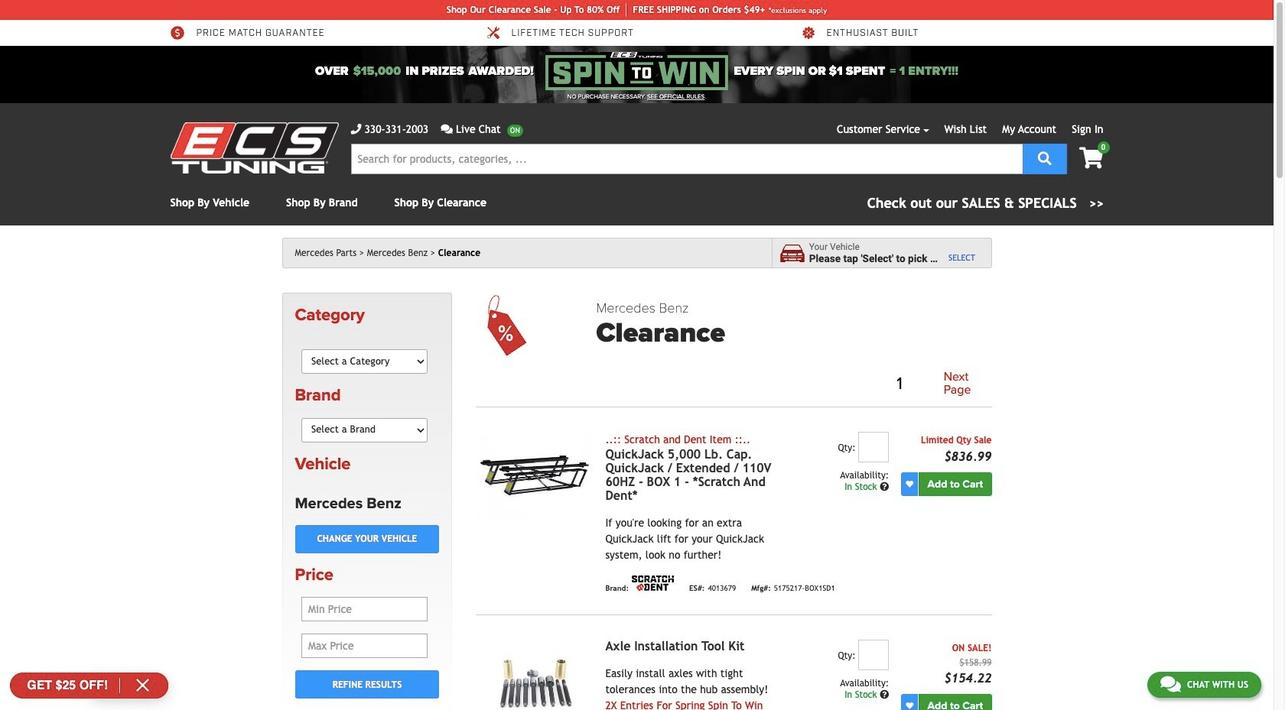 Task type: locate. For each thing, give the bounding box(es) containing it.
Max Price number field
[[301, 634, 428, 659]]

None number field
[[859, 432, 889, 463], [859, 640, 889, 671], [859, 432, 889, 463], [859, 640, 889, 671]]

Search text field
[[351, 144, 1023, 174]]

add to wish list image
[[906, 481, 914, 488], [906, 703, 914, 710]]

0 vertical spatial add to wish list image
[[906, 481, 914, 488]]

1 vertical spatial add to wish list image
[[906, 703, 914, 710]]

question circle image
[[880, 691, 889, 700]]

2 add to wish list image from the top
[[906, 703, 914, 710]]

ecs tuning 'spin to win' contest logo image
[[546, 52, 728, 90]]

scratch & dent - corporate logo image
[[632, 576, 674, 591]]

shopping cart image
[[1080, 148, 1104, 169]]



Task type: vqa. For each thing, say whether or not it's contained in the screenshot.
SEARCH text field
yes



Task type: describe. For each thing, give the bounding box(es) containing it.
question circle image
[[880, 483, 889, 492]]

Min Price number field
[[301, 598, 428, 622]]

comments image
[[1161, 676, 1181, 694]]

comments image
[[441, 124, 453, 135]]

paginated product list navigation navigation
[[596, 368, 992, 401]]

1 add to wish list image from the top
[[906, 481, 914, 488]]

phone image
[[351, 124, 362, 135]]

es#3521794 - 010012sch01a - axle installation tool kit - easily install axles with tight tolerances into the hub assembly! - schwaben - audi bmw volkswagen mercedes benz mini porsche image
[[477, 640, 593, 711]]

search image
[[1038, 151, 1052, 165]]

ecs tuning image
[[170, 122, 339, 174]]

es#4013679 - 5175217-box1sd1 - quickjack 5,000 lb. cap. quickjack / extended / 110v 60hz - box 1 - *scratch and dent* - if you're looking for an extra quickjack lift for your quickjack system, look no further! - scratch & dent - audi bmw volkswagen mercedes benz mini porsche image
[[477, 432, 593, 519]]



